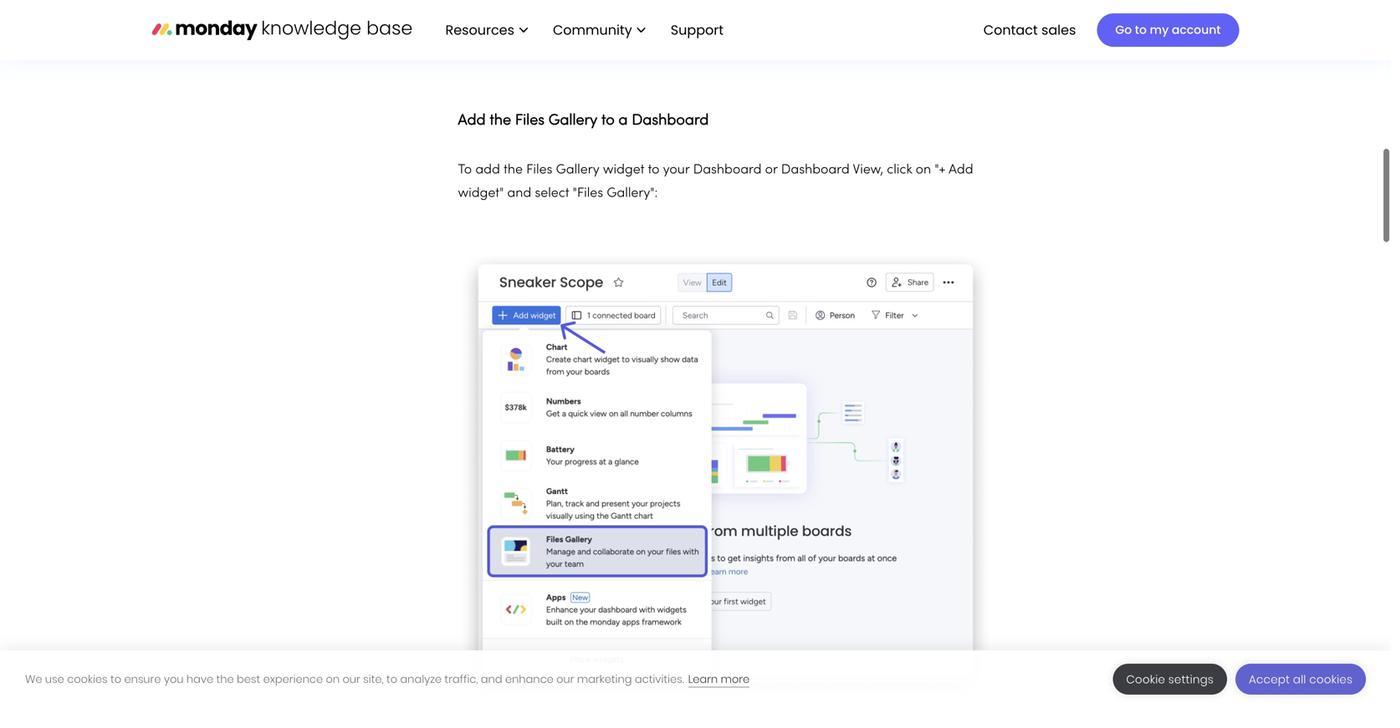 Task type: vqa. For each thing, say whether or not it's contained in the screenshot.
the top type
no



Task type: locate. For each thing, give the bounding box(es) containing it.
to left "a"
[[602, 114, 615, 128]]

to left your
[[648, 164, 660, 177]]

gallery
[[549, 114, 598, 128], [556, 164, 600, 177]]

on
[[916, 164, 931, 177], [326, 672, 340, 687]]

to
[[1135, 22, 1147, 38], [602, 114, 615, 128], [648, 164, 660, 177], [110, 672, 121, 687], [387, 672, 398, 687]]

support link
[[663, 16, 737, 45], [671, 20, 729, 39]]

"+
[[935, 164, 946, 177]]

1 vertical spatial group image
[[458, 256, 994, 694]]

0 horizontal spatial add
[[458, 114, 486, 128]]

go to my account
[[1116, 22, 1221, 38]]

1 horizontal spatial on
[[916, 164, 931, 177]]

more
[[721, 672, 750, 687]]

learn
[[688, 672, 718, 687]]

and right traffic, on the bottom left
[[481, 672, 503, 687]]

files inside to add the files gallery widget to your dashboard or dashboard view, click on "+ add widget" and select "files gallery":
[[526, 164, 553, 177]]

1 cookies from the left
[[67, 672, 108, 687]]

0 vertical spatial gallery
[[549, 114, 598, 128]]

1 horizontal spatial add
[[949, 164, 974, 177]]

cookies right "all"
[[1310, 672, 1353, 688]]

1 horizontal spatial and
[[507, 187, 532, 200]]

to inside main element
[[1135, 22, 1147, 38]]

1 vertical spatial gallery
[[556, 164, 600, 177]]

1 vertical spatial the
[[504, 164, 523, 177]]

on right experience
[[326, 672, 340, 687]]

support
[[671, 20, 724, 39]]

to
[[458, 164, 472, 177]]

0 horizontal spatial our
[[343, 672, 360, 687]]

1 horizontal spatial cookies
[[1310, 672, 1353, 688]]

1 vertical spatial add
[[949, 164, 974, 177]]

to inside to add the files gallery widget to your dashboard or dashboard view, click on "+ add widget" and select "files gallery":
[[648, 164, 660, 177]]

0 vertical spatial on
[[916, 164, 931, 177]]

the left best
[[216, 672, 234, 687]]

1 vertical spatial on
[[326, 672, 340, 687]]

the right add
[[504, 164, 523, 177]]

add
[[458, 114, 486, 128], [949, 164, 974, 177]]

widget"
[[458, 187, 504, 200]]

select
[[535, 187, 569, 200]]

to right site,
[[387, 672, 398, 687]]

analyze
[[400, 672, 442, 687]]

1 horizontal spatial our
[[557, 672, 574, 687]]

site,
[[363, 672, 384, 687]]

cookies
[[67, 672, 108, 687], [1310, 672, 1353, 688]]

add
[[476, 164, 500, 177]]

the
[[490, 114, 511, 128], [504, 164, 523, 177], [216, 672, 234, 687]]

add up to
[[458, 114, 486, 128]]

dashboard right "a"
[[632, 114, 709, 128]]

community link
[[545, 16, 654, 45]]

group image
[[458, 0, 994, 50], [458, 256, 994, 694]]

dialog containing cookie settings
[[0, 651, 1392, 709]]

our right enhance
[[557, 672, 574, 687]]

main element
[[429, 0, 1240, 60]]

our left site,
[[343, 672, 360, 687]]

0 vertical spatial and
[[507, 187, 532, 200]]

add the files gallery to a dashboard
[[458, 114, 709, 128]]

accept all cookies button
[[1236, 664, 1366, 695]]

widget
[[603, 164, 645, 177]]

0 vertical spatial group image
[[458, 0, 994, 50]]

to right go
[[1135, 22, 1147, 38]]

use
[[45, 672, 64, 687]]

gallery up ""files" at the top left
[[556, 164, 600, 177]]

account
[[1172, 22, 1221, 38]]

sales
[[1042, 20, 1076, 39]]

0 horizontal spatial on
[[326, 672, 340, 687]]

settings
[[1169, 672, 1214, 688]]

to left ensure
[[110, 672, 121, 687]]

list
[[429, 0, 737, 60]]

dashboard
[[632, 114, 709, 128], [693, 164, 762, 177], [781, 164, 850, 177]]

we
[[25, 672, 42, 687]]

and inside to add the files gallery widget to your dashboard or dashboard view, click on "+ add widget" and select "files gallery":
[[507, 187, 532, 200]]

0 vertical spatial add
[[458, 114, 486, 128]]

1 our from the left
[[343, 672, 360, 687]]

the inside to add the files gallery widget to your dashboard or dashboard view, click on "+ add widget" and select "files gallery":
[[504, 164, 523, 177]]

2 cookies from the left
[[1310, 672, 1353, 688]]

0 vertical spatial files
[[515, 114, 545, 128]]

the up add
[[490, 114, 511, 128]]

cookies for all
[[1310, 672, 1353, 688]]

our
[[343, 672, 360, 687], [557, 672, 574, 687]]

cookies inside button
[[1310, 672, 1353, 688]]

have
[[186, 672, 214, 687]]

on inside dialog
[[326, 672, 340, 687]]

add right "+
[[949, 164, 974, 177]]

you
[[164, 672, 184, 687]]

cookies for use
[[67, 672, 108, 687]]

experience
[[263, 672, 323, 687]]

0 horizontal spatial and
[[481, 672, 503, 687]]

2 vertical spatial the
[[216, 672, 234, 687]]

dialog
[[0, 651, 1392, 709]]

gallery left "a"
[[549, 114, 598, 128]]

1 vertical spatial files
[[526, 164, 553, 177]]

the inside dialog
[[216, 672, 234, 687]]

go to my account link
[[1097, 13, 1240, 47]]

0 vertical spatial the
[[490, 114, 511, 128]]

files
[[515, 114, 545, 128], [526, 164, 553, 177]]

traffic,
[[445, 672, 478, 687]]

and
[[507, 187, 532, 200], [481, 672, 503, 687]]

add inside to add the files gallery widget to your dashboard or dashboard view, click on "+ add widget" and select "files gallery":
[[949, 164, 974, 177]]

on left "+
[[916, 164, 931, 177]]

enhance
[[505, 672, 554, 687]]

dashboard right or
[[781, 164, 850, 177]]

accept all cookies
[[1249, 672, 1353, 688]]

a
[[619, 114, 628, 128]]

2 our from the left
[[557, 672, 574, 687]]

0 horizontal spatial cookies
[[67, 672, 108, 687]]

and left select
[[507, 187, 532, 200]]

cookies right use
[[67, 672, 108, 687]]



Task type: describe. For each thing, give the bounding box(es) containing it.
"files
[[573, 187, 603, 200]]

dashboard left or
[[693, 164, 762, 177]]

cookie settings
[[1127, 672, 1214, 688]]

contact
[[984, 20, 1038, 39]]

view,
[[853, 164, 884, 177]]

contact sales link
[[975, 16, 1085, 45]]

go
[[1116, 22, 1132, 38]]

contact sales
[[984, 20, 1076, 39]]

resources link
[[437, 16, 536, 45]]

1 group image from the top
[[458, 0, 994, 50]]

or
[[765, 164, 778, 177]]

my
[[1150, 22, 1169, 38]]

all
[[1294, 672, 1307, 688]]

we use cookies to ensure you have the best experience on our site, to analyze traffic, and enhance our marketing activities. learn more
[[25, 672, 750, 687]]

1 vertical spatial and
[[481, 672, 503, 687]]

list containing resources
[[429, 0, 737, 60]]

cookie
[[1127, 672, 1166, 688]]

monday.com logo image
[[152, 12, 412, 47]]

resources
[[446, 20, 515, 39]]

community
[[553, 20, 632, 39]]

accept
[[1249, 672, 1290, 688]]

to add the files gallery widget to your dashboard or dashboard view, click on "+ add widget" and select "files gallery":
[[458, 164, 974, 200]]

activities.
[[635, 672, 684, 687]]

ensure
[[124, 672, 161, 687]]

on inside to add the files gallery widget to your dashboard or dashboard view, click on "+ add widget" and select "files gallery":
[[916, 164, 931, 177]]

your
[[663, 164, 690, 177]]

gallery inside to add the files gallery widget to your dashboard or dashboard view, click on "+ add widget" and select "files gallery":
[[556, 164, 600, 177]]

learn more link
[[688, 672, 750, 688]]

best
[[237, 672, 260, 687]]

click
[[887, 164, 913, 177]]

2 group image from the top
[[458, 256, 994, 694]]

marketing
[[577, 672, 632, 687]]

cookie settings button
[[1113, 664, 1228, 695]]

gallery":
[[607, 187, 658, 200]]



